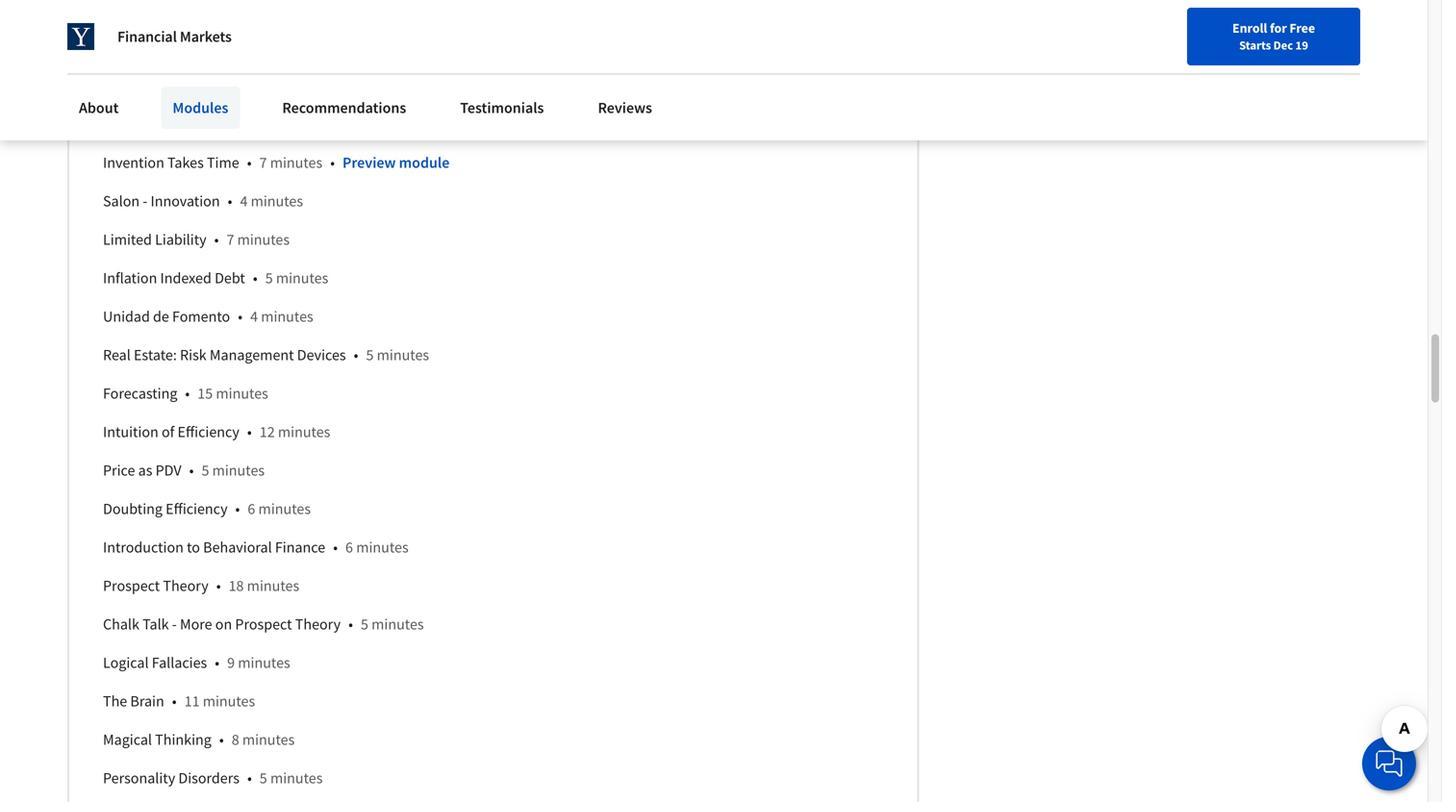 Task type: locate. For each thing, give the bounding box(es) containing it.
0 horizontal spatial 4
[[240, 192, 248, 211]]

doubting
[[103, 500, 163, 519]]

17 videos up takes
[[134, 115, 195, 134]]

0 vertical spatial 6
[[248, 500, 255, 519]]

0 vertical spatial 4
[[240, 192, 248, 211]]

2 videos from the top
[[152, 115, 195, 134]]

prospect up chalk on the bottom of page
[[103, 577, 160, 596]]

1 horizontal spatial prospect
[[235, 615, 292, 634]]

0 horizontal spatial prospect
[[103, 577, 160, 596]]

1 17 videos from the top
[[134, 15, 194, 34]]

0 vertical spatial videos
[[152, 15, 194, 34]]

- right talk
[[172, 615, 177, 634]]

salon - innovation • 4 minutes
[[103, 192, 303, 211]]

0 horizontal spatial 6
[[248, 500, 255, 519]]

content
[[266, 60, 311, 77]]

6 right finance
[[346, 538, 353, 557]]

4 down invention takes time • 7 minutes • preview module
[[240, 192, 248, 211]]

disorders
[[178, 769, 240, 788]]

1 horizontal spatial theory
[[295, 615, 341, 634]]

17 up 'hide'
[[134, 15, 149, 34]]

1 vertical spatial 17 videos
[[134, 115, 195, 134]]

videos
[[152, 15, 194, 34], [152, 115, 195, 134]]

-
[[143, 192, 148, 211], [172, 615, 177, 634]]

hide info about module content button
[[95, 51, 319, 86]]

0 horizontal spatial -
[[143, 192, 148, 211]]

2 17 videos from the top
[[134, 115, 195, 134]]

17
[[134, 15, 149, 34], [134, 115, 149, 134]]

coursera image
[[23, 16, 145, 46]]

7 up debt
[[227, 230, 234, 249]]

1 horizontal spatial 4
[[250, 307, 258, 326]]

1 vertical spatial module
[[399, 153, 450, 172]]

introduction
[[103, 538, 184, 557]]

module right 'preview' on the left
[[399, 153, 450, 172]]

1 vertical spatial -
[[172, 615, 177, 634]]

time
[[207, 153, 239, 172]]

testimonials link
[[449, 87, 556, 129]]

about
[[79, 98, 119, 117]]

doubting efficiency • 6 minutes
[[103, 500, 311, 519]]

0 horizontal spatial theory
[[163, 577, 209, 596]]

minutes
[[277, 115, 330, 134], [270, 153, 323, 172], [251, 192, 303, 211], [237, 230, 290, 249], [276, 269, 329, 288], [261, 307, 313, 326], [377, 346, 429, 365], [216, 384, 268, 403], [278, 423, 330, 442], [212, 461, 265, 480], [258, 500, 311, 519], [356, 538, 409, 557], [247, 577, 299, 596], [372, 615, 424, 634], [238, 654, 290, 673], [203, 692, 255, 711], [242, 731, 295, 750], [270, 769, 323, 788]]

1 vertical spatial videos
[[152, 115, 195, 134]]

9
[[227, 654, 235, 673]]

5
[[265, 269, 273, 288], [366, 346, 374, 365], [202, 461, 209, 480], [361, 615, 369, 634], [260, 769, 267, 788]]

hide
[[126, 60, 153, 77]]

menu item
[[1024, 19, 1148, 82]]

total
[[215, 115, 248, 134]]

139
[[251, 115, 274, 134]]

7
[[259, 153, 267, 172], [227, 230, 234, 249]]

introduction to behavioral finance • 6 minutes
[[103, 538, 409, 557]]

6
[[248, 500, 255, 519], [346, 538, 353, 557]]

reviews
[[598, 98, 653, 117]]

inflation indexed debt • 5 minutes
[[103, 269, 329, 288]]

to
[[187, 538, 200, 557]]

chalk talk - more on prospect theory • 5 minutes
[[103, 615, 424, 634]]

efficiency
[[178, 423, 240, 442], [166, 500, 228, 519]]

7 down 139
[[259, 153, 267, 172]]

0 vertical spatial prospect
[[103, 577, 160, 596]]

preview module link
[[343, 153, 450, 172]]

on
[[215, 615, 232, 634]]

intuition of efficiency • 12 minutes
[[103, 423, 330, 442]]

1 vertical spatial theory
[[295, 615, 341, 634]]

theory down finance
[[295, 615, 341, 634]]

0 vertical spatial 17
[[134, 15, 149, 34]]

financial markets
[[117, 27, 232, 46]]

inflation
[[103, 269, 157, 288]]

talk
[[143, 615, 169, 634]]

4 for unidad de fomento
[[250, 307, 258, 326]]

unidad de fomento • 4 minutes
[[103, 307, 313, 326]]

markets
[[180, 27, 232, 46]]

yale university image
[[67, 23, 94, 50]]

real
[[103, 346, 131, 365]]

6 up introduction to behavioral finance • 6 minutes
[[248, 500, 255, 519]]

de
[[153, 307, 169, 326]]

testimonials
[[460, 98, 544, 117]]

hide info about module content
[[126, 60, 311, 77]]

efficiency down 15
[[178, 423, 240, 442]]

magical thinking • 8 minutes
[[103, 731, 295, 750]]

1 vertical spatial 17
[[134, 115, 149, 134]]

4 up management
[[250, 307, 258, 326]]

17 videos
[[134, 15, 194, 34], [134, 115, 195, 134]]

module
[[219, 60, 263, 77], [399, 153, 450, 172]]

forecasting • 15 minutes
[[103, 384, 268, 403]]

theory
[[163, 577, 209, 596], [295, 615, 341, 634]]

0 vertical spatial 17 videos
[[134, 15, 194, 34]]

2 17 from the top
[[134, 115, 149, 134]]

about
[[181, 60, 216, 77]]

1 horizontal spatial module
[[399, 153, 450, 172]]

•
[[203, 115, 208, 134], [247, 153, 252, 172], [330, 153, 335, 172], [228, 192, 232, 211], [214, 230, 219, 249], [253, 269, 258, 288], [238, 307, 243, 326], [354, 346, 359, 365], [185, 384, 190, 403], [247, 423, 252, 442], [189, 461, 194, 480], [235, 500, 240, 519], [333, 538, 338, 557], [216, 577, 221, 596], [349, 615, 353, 634], [215, 654, 220, 673], [172, 692, 177, 711], [219, 731, 224, 750], [247, 769, 252, 788]]

17 videos up info
[[134, 15, 194, 34]]

videos up takes
[[152, 115, 195, 134]]

17 videos inside info about module content element
[[134, 115, 195, 134]]

17 up invention
[[134, 115, 149, 134]]

0 horizontal spatial module
[[219, 60, 263, 77]]

efficiency up to on the left of the page
[[166, 500, 228, 519]]

the brain • 11 minutes
[[103, 692, 255, 711]]

info about module content element
[[95, 44, 884, 803]]

videos up info
[[152, 15, 194, 34]]

management
[[210, 346, 294, 365]]

0 vertical spatial module
[[219, 60, 263, 77]]

17 inside info about module content element
[[134, 115, 149, 134]]

0 vertical spatial 7
[[259, 153, 267, 172]]

theory down to on the left of the page
[[163, 577, 209, 596]]

1 vertical spatial 4
[[250, 307, 258, 326]]

prospect right on
[[235, 615, 292, 634]]

- right salon at the left top of page
[[143, 192, 148, 211]]

devices
[[297, 346, 346, 365]]

0 horizontal spatial 7
[[227, 230, 234, 249]]

as
[[138, 461, 152, 480]]

1 horizontal spatial 6
[[346, 538, 353, 557]]

module right 'about'
[[219, 60, 263, 77]]

4
[[240, 192, 248, 211], [250, 307, 258, 326]]



Task type: describe. For each thing, give the bounding box(es) containing it.
real estate: risk management devices • 5 minutes
[[103, 346, 429, 365]]

info
[[156, 60, 179, 77]]

financial
[[117, 27, 177, 46]]

invention takes time • 7 minutes • preview module
[[103, 153, 450, 172]]

price
[[103, 461, 135, 480]]

chalk
[[103, 615, 139, 634]]

1 horizontal spatial 7
[[259, 153, 267, 172]]

limited liability • 7 minutes
[[103, 230, 290, 249]]

enroll for free starts dec 19
[[1233, 19, 1316, 53]]

0 vertical spatial theory
[[163, 577, 209, 596]]

brain
[[130, 692, 164, 711]]

1 vertical spatial efficiency
[[166, 500, 228, 519]]

fomento
[[172, 307, 230, 326]]

show notifications image
[[1168, 24, 1192, 47]]

enroll
[[1233, 19, 1268, 37]]

takes
[[167, 153, 204, 172]]

forecasting
[[103, 384, 178, 403]]

0 vertical spatial -
[[143, 192, 148, 211]]

1 videos from the top
[[152, 15, 194, 34]]

0 vertical spatial efficiency
[[178, 423, 240, 442]]

1 horizontal spatial -
[[172, 615, 177, 634]]

4 for salon - innovation
[[240, 192, 248, 211]]

risk
[[180, 346, 207, 365]]

pdv
[[156, 461, 182, 480]]

dec
[[1274, 38, 1294, 53]]

11
[[184, 692, 200, 711]]

modules link
[[161, 87, 240, 129]]

8
[[232, 731, 239, 750]]

invention
[[103, 153, 164, 172]]

module inside dropdown button
[[219, 60, 263, 77]]

finance
[[275, 538, 326, 557]]

logical
[[103, 654, 149, 673]]

free
[[1290, 19, 1316, 37]]

unidad
[[103, 307, 150, 326]]

intuition
[[103, 423, 159, 442]]

about link
[[67, 87, 130, 129]]

indexed
[[160, 269, 212, 288]]

behavioral
[[203, 538, 272, 557]]

• total 139 minutes
[[203, 115, 330, 134]]

for
[[1270, 19, 1288, 37]]

1 vertical spatial prospect
[[235, 615, 292, 634]]

12
[[260, 423, 275, 442]]

recommendations link
[[271, 87, 418, 129]]

debt
[[215, 269, 245, 288]]

1 vertical spatial 7
[[227, 230, 234, 249]]

the
[[103, 692, 127, 711]]

personality
[[103, 769, 175, 788]]

liability
[[155, 230, 207, 249]]

starts
[[1240, 38, 1272, 53]]

price as pdv • 5 minutes
[[103, 461, 265, 480]]

19
[[1296, 38, 1309, 53]]

thinking
[[155, 731, 212, 750]]

videos inside info about module content element
[[152, 115, 195, 134]]

prospect theory • 18 minutes
[[103, 577, 299, 596]]

1 vertical spatial 6
[[346, 538, 353, 557]]

15
[[198, 384, 213, 403]]

fallacies
[[152, 654, 207, 673]]

recommendations
[[282, 98, 406, 117]]

salon
[[103, 192, 140, 211]]

reviews link
[[587, 87, 664, 129]]

modules
[[173, 98, 228, 117]]

chat with us image
[[1374, 749, 1405, 780]]

preview
[[343, 153, 396, 172]]

of
[[162, 423, 175, 442]]

more
[[180, 615, 212, 634]]

18
[[229, 577, 244, 596]]

limited
[[103, 230, 152, 249]]

personality disorders • 5 minutes
[[103, 769, 323, 788]]

magical
[[103, 731, 152, 750]]

logical fallacies • 9 minutes
[[103, 654, 290, 673]]

1 17 from the top
[[134, 15, 149, 34]]

estate:
[[134, 346, 177, 365]]

innovation
[[151, 192, 220, 211]]



Task type: vqa. For each thing, say whether or not it's contained in the screenshot.
bottommost "Efficiency"
yes



